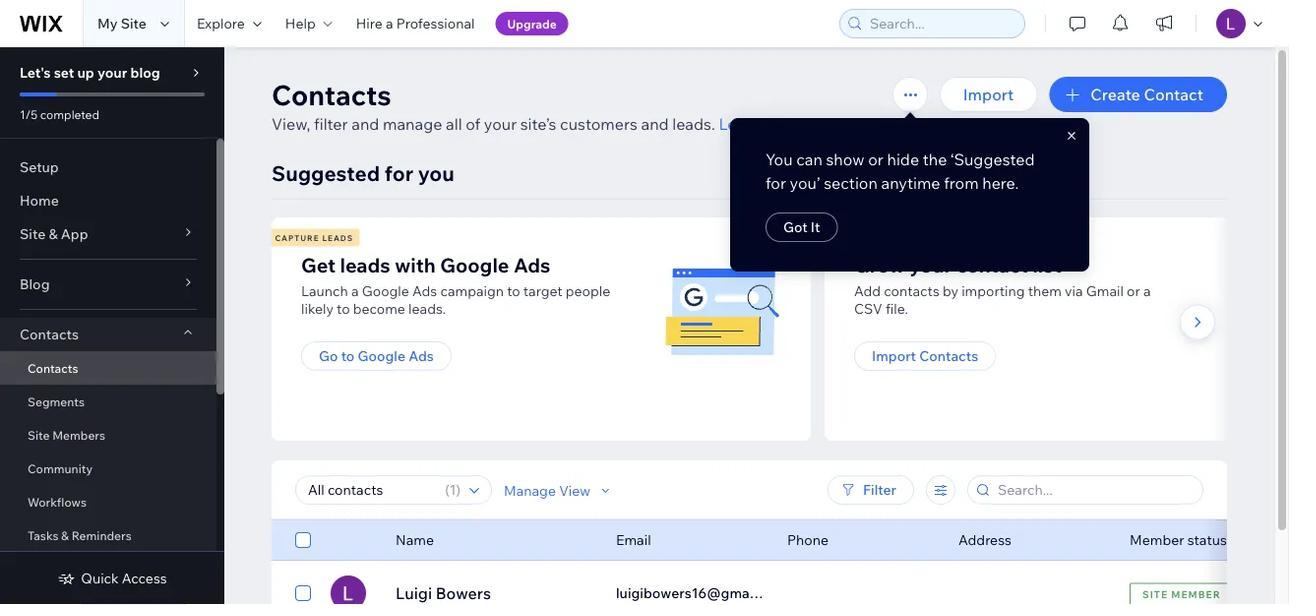 Task type: locate. For each thing, give the bounding box(es) containing it.
a right gmail
[[1144, 283, 1152, 300]]

and
[[352, 114, 379, 134], [641, 114, 669, 134]]

your right of
[[484, 114, 517, 134]]

search... field up member status
[[993, 477, 1197, 504]]

google inside go to google ads button
[[358, 348, 406, 365]]

0 horizontal spatial for
[[385, 160, 414, 186]]

here.
[[983, 173, 1019, 193]]

view,
[[272, 114, 311, 134]]

site down member status
[[1143, 589, 1169, 601]]

you
[[766, 150, 793, 169]]

contacts button
[[0, 318, 217, 352]]

anytime
[[882, 173, 941, 193]]

Search... field
[[865, 10, 1019, 37], [993, 477, 1197, 504]]

& right tasks
[[61, 528, 69, 543]]

get
[[829, 233, 847, 243]]

and right customers
[[641, 114, 669, 134]]

google up campaign
[[440, 253, 510, 277]]

view right the manage
[[559, 482, 591, 499]]

0 vertical spatial import
[[964, 85, 1014, 104]]

can
[[797, 150, 823, 169]]

or right gmail
[[1128, 283, 1141, 300]]

2 vertical spatial google
[[358, 348, 406, 365]]

for down you
[[766, 173, 787, 193]]

1 horizontal spatial import
[[964, 85, 1014, 104]]

1 horizontal spatial a
[[386, 15, 393, 32]]

1 horizontal spatial or
[[1128, 283, 1141, 300]]

0 horizontal spatial a
[[352, 283, 359, 300]]

or inside you can show or hide the 'suggested for you' section anytime from here.
[[869, 150, 884, 169]]

ads
[[514, 253, 551, 277], [413, 283, 437, 300], [409, 348, 434, 365]]

2 horizontal spatial a
[[1144, 283, 1152, 300]]

hire
[[356, 15, 383, 32]]

import for import contacts
[[872, 348, 917, 365]]

member down status
[[1172, 589, 1222, 601]]

2 vertical spatial your
[[910, 253, 953, 277]]

address
[[959, 532, 1012, 549]]

setup
[[20, 159, 59, 176]]

0 vertical spatial &
[[49, 225, 58, 243]]

quick access
[[81, 570, 167, 587]]

my
[[97, 15, 118, 32]]

0 vertical spatial leads.
[[673, 114, 716, 134]]

0 vertical spatial or
[[869, 150, 884, 169]]

got
[[784, 219, 808, 236]]

site's
[[521, 114, 557, 134]]

1 horizontal spatial and
[[641, 114, 669, 134]]

ads down with
[[413, 283, 437, 300]]

a down the leads on the top left of the page
[[352, 283, 359, 300]]

to inside button
[[341, 348, 355, 365]]

get more contacts
[[829, 233, 932, 243]]

manage
[[383, 114, 443, 134]]

or left hide
[[869, 150, 884, 169]]

all
[[446, 114, 462, 134]]

1 vertical spatial import
[[872, 348, 917, 365]]

1 vertical spatial &
[[61, 528, 69, 543]]

campaign
[[441, 283, 504, 300]]

to right go
[[341, 348, 355, 365]]

ads inside button
[[409, 348, 434, 365]]

0 horizontal spatial &
[[49, 225, 58, 243]]

member status
[[1130, 532, 1228, 549]]

contacts inside contacts link
[[28, 361, 78, 376]]

1 vertical spatial leads.
[[409, 300, 446, 318]]

list
[[269, 218, 1290, 441]]

grow
[[855, 253, 906, 277]]

upgrade
[[508, 16, 557, 31]]

leads
[[322, 233, 354, 243]]

1 vertical spatial member
[[1172, 589, 1222, 601]]

quick
[[81, 570, 119, 587]]

a
[[386, 15, 393, 32], [352, 283, 359, 300], [1144, 283, 1152, 300]]

contacts view, filter and manage all of your site's customers and leads. learn more
[[272, 77, 803, 134]]

leads
[[340, 253, 391, 277]]

go to google ads
[[319, 348, 434, 365]]

contacts up segments
[[28, 361, 78, 376]]

2 vertical spatial to
[[341, 348, 355, 365]]

view left site member
[[1091, 584, 1127, 604]]

view inside view link
[[1091, 584, 1127, 604]]

0 vertical spatial search... field
[[865, 10, 1019, 37]]

google up become
[[362, 283, 410, 300]]

& left app
[[49, 225, 58, 243]]

to
[[507, 283, 521, 300], [337, 300, 350, 318], [341, 348, 355, 365]]

more
[[764, 114, 803, 134]]

contacts
[[881, 233, 932, 243]]

0 horizontal spatial import
[[872, 348, 917, 365]]

for
[[385, 160, 414, 186], [766, 173, 787, 193]]

ads down get leads with google ads launch a google ads campaign to target people likely to become leads. in the left of the page
[[409, 348, 434, 365]]

0 vertical spatial your
[[97, 64, 127, 81]]

contact
[[1145, 85, 1204, 104]]

1 horizontal spatial your
[[484, 114, 517, 134]]

community link
[[0, 452, 217, 485]]

1 horizontal spatial leads.
[[673, 114, 716, 134]]

members
[[52, 428, 105, 443]]

site down segments
[[28, 428, 50, 443]]

site & app
[[20, 225, 88, 243]]

site member
[[1143, 589, 1222, 601]]

list containing get leads with google ads
[[269, 218, 1290, 441]]

view inside manage view popup button
[[559, 482, 591, 499]]

blog button
[[0, 268, 217, 301]]

your up contacts
[[910, 253, 953, 277]]

contacts down the by
[[920, 348, 979, 365]]

None checkbox
[[295, 582, 311, 606]]

2 vertical spatial ads
[[409, 348, 434, 365]]

0 vertical spatial view
[[559, 482, 591, 499]]

your
[[97, 64, 127, 81], [484, 114, 517, 134], [910, 253, 953, 277]]

0 horizontal spatial your
[[97, 64, 127, 81]]

1 vertical spatial your
[[484, 114, 517, 134]]

site
[[121, 15, 147, 32], [20, 225, 46, 243], [28, 428, 50, 443], [1143, 589, 1169, 601]]

search... field up import button
[[865, 10, 1019, 37]]

member
[[1130, 532, 1185, 549], [1172, 589, 1222, 601]]

0 horizontal spatial leads.
[[409, 300, 446, 318]]

1 vertical spatial or
[[1128, 283, 1141, 300]]

site for site member
[[1143, 589, 1169, 601]]

launch
[[301, 283, 348, 300]]

Unsaved view field
[[302, 477, 439, 504]]

import up 'suggested
[[964, 85, 1014, 104]]

contacts inside contacts dropdown button
[[20, 326, 79, 343]]

name
[[396, 532, 434, 549]]

site down the home
[[20, 225, 46, 243]]

member left status
[[1130, 532, 1185, 549]]

1 horizontal spatial &
[[61, 528, 69, 543]]

0 horizontal spatial view
[[559, 482, 591, 499]]

app
[[61, 225, 88, 243]]

your right up
[[97, 64, 127, 81]]

1 horizontal spatial view
[[1091, 584, 1127, 604]]

contacts down blog
[[20, 326, 79, 343]]

suggested
[[272, 160, 380, 186]]

home link
[[0, 184, 217, 218]]

0 horizontal spatial and
[[352, 114, 379, 134]]

create contact button
[[1050, 77, 1228, 112]]

site inside "dropdown button"
[[20, 225, 46, 243]]

import button
[[940, 77, 1038, 112]]

people
[[566, 283, 611, 300]]

help button
[[274, 0, 344, 47]]

leads. down with
[[409, 300, 446, 318]]

and right filter
[[352, 114, 379, 134]]

tasks
[[28, 528, 58, 543]]

for left you
[[385, 160, 414, 186]]

capture leads
[[275, 233, 354, 243]]

leads. left learn
[[673, 114, 716, 134]]

create contact
[[1091, 85, 1204, 104]]

0 horizontal spatial or
[[869, 150, 884, 169]]

1 vertical spatial to
[[337, 300, 350, 318]]

2 horizontal spatial your
[[910, 253, 953, 277]]

google down become
[[358, 348, 406, 365]]

your inside contacts view, filter and manage all of your site's customers and leads. learn more
[[484, 114, 517, 134]]

manage view
[[504, 482, 591, 499]]

to down launch
[[337, 300, 350, 318]]

contacts up filter
[[272, 77, 392, 112]]

from
[[944, 173, 979, 193]]

workflows link
[[0, 485, 217, 519]]

manage view button
[[504, 482, 615, 499]]

ads up target
[[514, 253, 551, 277]]

get leads with google ads launch a google ads campaign to target people likely to become leads.
[[301, 253, 611, 318]]

luigi bowers
[[396, 584, 491, 604]]

None checkbox
[[295, 529, 311, 552]]

gmail
[[1087, 283, 1124, 300]]

contacts
[[272, 77, 392, 112], [20, 326, 79, 343], [920, 348, 979, 365], [28, 361, 78, 376]]

add
[[855, 283, 881, 300]]

my site
[[97, 15, 147, 32]]

to left target
[[507, 283, 521, 300]]

import
[[964, 85, 1014, 104], [872, 348, 917, 365]]

community
[[28, 461, 93, 476]]

& inside "dropdown button"
[[49, 225, 58, 243]]

a right the hire
[[386, 15, 393, 32]]

1 horizontal spatial for
[[766, 173, 787, 193]]

a inside get leads with google ads launch a google ads campaign to target people likely to become leads.
[[352, 283, 359, 300]]

1 vertical spatial view
[[1091, 584, 1127, 604]]

import down the file.
[[872, 348, 917, 365]]



Task type: describe. For each thing, give the bounding box(es) containing it.
leads. inside contacts view, filter and manage all of your site's customers and leads. learn more
[[673, 114, 716, 134]]

filter button
[[828, 476, 915, 505]]

learn more button
[[719, 112, 803, 136]]

0 vertical spatial google
[[440, 253, 510, 277]]

up
[[77, 64, 94, 81]]

or inside grow your contact list add contacts by importing them via gmail or a csv file.
[[1128, 283, 1141, 300]]

your inside sidebar element
[[97, 64, 127, 81]]

reminders
[[72, 528, 132, 543]]

1/5 completed
[[20, 107, 99, 122]]

list
[[1033, 253, 1062, 277]]

capture
[[275, 233, 320, 243]]

file.
[[886, 300, 909, 318]]

them
[[1029, 283, 1062, 300]]

luigi
[[396, 584, 432, 604]]

luigibowers16@gmail.com
[[616, 585, 788, 602]]

blog
[[130, 64, 160, 81]]

1 vertical spatial search... field
[[993, 477, 1197, 504]]

professional
[[397, 15, 475, 32]]

'suggested
[[951, 150, 1035, 169]]

filter
[[864, 482, 897, 499]]

for inside you can show or hide the 'suggested for you' section anytime from here.
[[766, 173, 787, 193]]

view link
[[1067, 576, 1151, 606]]

segments
[[28, 394, 85, 409]]

get
[[301, 253, 336, 277]]

let's
[[20, 64, 51, 81]]

site for site & app
[[20, 225, 46, 243]]

contacts link
[[0, 352, 217, 385]]

got it
[[784, 219, 821, 236]]

site & app button
[[0, 218, 217, 251]]

1 vertical spatial ads
[[413, 283, 437, 300]]

1
[[450, 482, 456, 499]]

1/5
[[20, 107, 38, 122]]

leads. inside get leads with google ads launch a google ads campaign to target people likely to become leads.
[[409, 300, 446, 318]]

you can show or hide the 'suggested for you' section anytime from here.
[[766, 150, 1035, 193]]

contacts inside contacts view, filter and manage all of your site's customers and leads. learn more
[[272, 77, 392, 112]]

a inside grow your contact list add contacts by importing them via gmail or a csv file.
[[1144, 283, 1152, 300]]

( 1 )
[[445, 482, 461, 499]]

you
[[418, 160, 455, 186]]

got it button
[[766, 213, 838, 242]]

you'
[[790, 173, 821, 193]]

show
[[826, 150, 865, 169]]

bowers
[[436, 584, 491, 604]]

luigi bowers image
[[331, 576, 366, 606]]

site members
[[28, 428, 105, 443]]

create
[[1091, 85, 1141, 104]]

help
[[285, 15, 316, 32]]

grow your contact list add contacts by importing them via gmail or a csv file.
[[855, 253, 1152, 318]]

site members link
[[0, 418, 217, 452]]

email
[[616, 532, 651, 549]]

import contacts button
[[855, 342, 997, 371]]

via
[[1065, 283, 1084, 300]]

segments link
[[0, 385, 217, 418]]

import for import
[[964, 85, 1014, 104]]

contacts inside import contacts button
[[920, 348, 979, 365]]

0 vertical spatial to
[[507, 283, 521, 300]]

csv
[[855, 300, 883, 318]]

explore
[[197, 15, 245, 32]]

(
[[445, 482, 450, 499]]

hire a professional
[[356, 15, 475, 32]]

go
[[319, 348, 338, 365]]

your inside grow your contact list add contacts by importing them via gmail or a csv file.
[[910, 253, 953, 277]]

suggested for you
[[272, 160, 455, 186]]

of
[[466, 114, 481, 134]]

1 and from the left
[[352, 114, 379, 134]]

hide
[[887, 150, 920, 169]]

phone
[[788, 532, 829, 549]]

)
[[456, 482, 461, 499]]

0 vertical spatial member
[[1130, 532, 1185, 549]]

go to google ads button
[[301, 342, 452, 371]]

target
[[524, 283, 563, 300]]

access
[[122, 570, 167, 587]]

become
[[353, 300, 406, 318]]

section
[[824, 173, 878, 193]]

site right "my"
[[121, 15, 147, 32]]

& for tasks
[[61, 528, 69, 543]]

0 vertical spatial ads
[[514, 253, 551, 277]]

filter
[[314, 114, 348, 134]]

let's set up your blog
[[20, 64, 160, 81]]

upgrade button
[[496, 12, 569, 35]]

site for site members
[[28, 428, 50, 443]]

learn
[[719, 114, 761, 134]]

by
[[943, 283, 959, 300]]

2 and from the left
[[641, 114, 669, 134]]

tasks & reminders
[[28, 528, 132, 543]]

status
[[1188, 532, 1228, 549]]

contact
[[957, 253, 1029, 277]]

set
[[54, 64, 74, 81]]

1 vertical spatial google
[[362, 283, 410, 300]]

manage
[[504, 482, 556, 499]]

with
[[395, 253, 436, 277]]

hire a professional link
[[344, 0, 487, 47]]

customers
[[560, 114, 638, 134]]

& for site
[[49, 225, 58, 243]]

sidebar element
[[0, 47, 225, 606]]



Task type: vqa. For each thing, say whether or not it's contained in the screenshot.
Thu corresponding to 5
no



